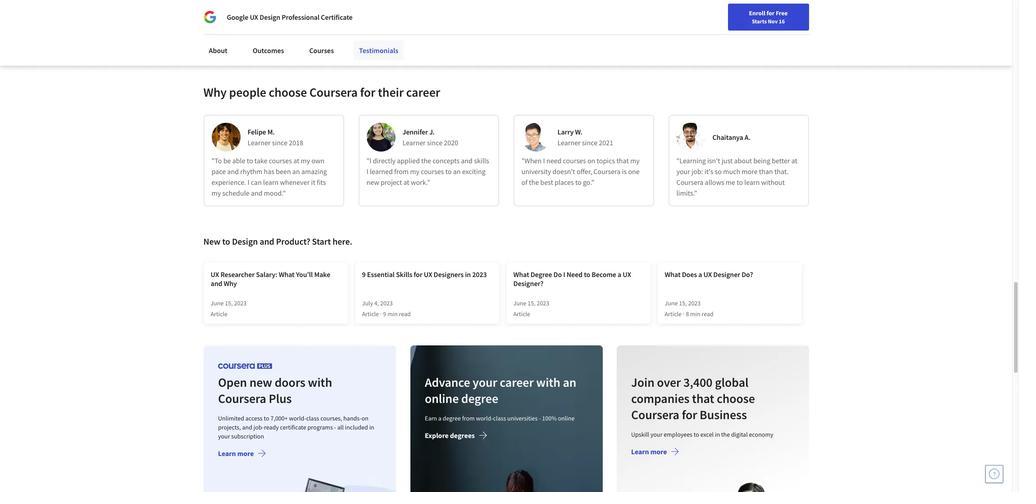 Task type: vqa. For each thing, say whether or not it's contained in the screenshot.
at in "Learning isn't just about being better at your job: it's so much more than that. Coursera allows me to learn without limits."
yes



Task type: locate. For each thing, give the bounding box(es) containing it.
from up degrees at bottom
[[462, 415, 474, 423]]

0 horizontal spatial a
[[438, 415, 441, 423]]

help center image
[[989, 470, 1000, 480]]

1 horizontal spatial career
[[499, 375, 534, 391]]

· left 8
[[683, 310, 685, 319]]

for
[[767, 9, 775, 17], [360, 84, 376, 100], [414, 270, 423, 279], [682, 407, 697, 424]]

1 horizontal spatial at
[[404, 178, 410, 187]]

with inside 'open new doors with coursera plus'
[[308, 375, 332, 391]]

to down concepts
[[445, 167, 452, 176]]

much
[[723, 167, 740, 176]]

utilisateur
[[320, 21, 360, 32]]

0 vertical spatial why
[[203, 84, 227, 100]]

1 horizontal spatial the
[[529, 178, 539, 187]]

since inside larry w. learner since 2021
[[582, 138, 598, 147]]

3 since from the left
[[582, 138, 598, 147]]

2 · from the left
[[683, 310, 685, 319]]

more inside "learning isn't just about being better at your job: it's so much more than that. coursera allows me to learn without limits."
[[742, 167, 758, 176]]

15,
[[225, 300, 233, 308], [528, 300, 536, 308], [679, 300, 687, 308]]

article left 8
[[665, 310, 682, 319]]

0 vertical spatial the
[[421, 156, 431, 165]]

at inside "i directly applied the concepts and skills i learned from my courses to an exciting new project at work."
[[404, 178, 410, 187]]

subscription
[[231, 433, 264, 441]]

15, down designer?
[[528, 300, 536, 308]]

· down 'essential'
[[380, 310, 382, 319]]

since inside the jennifer j. learner since 2020
[[427, 138, 443, 147]]

june 15, 2023 article down researcher
[[211, 300, 247, 319]]

0 horizontal spatial career
[[406, 84, 440, 100]]

1 what from the left
[[279, 270, 295, 279]]

i right do
[[563, 270, 565, 279]]

1 vertical spatial new
[[203, 236, 221, 247]]

- inside unlimited access to 7,000+ world-class courses, hands-on projects, and job-ready certificate programs - all included in your subscription
[[334, 424, 336, 432]]

more down employees on the right bottom
[[650, 448, 667, 457]]

15, inside june 15, 2023 article · 8 min read
[[679, 300, 687, 308]]

at inside the "to be able to take courses at my own pace and rhythm has been an amazing experience. i can learn whenever it fits my schedule and mood."
[[293, 156, 299, 165]]

1 horizontal spatial june 15, 2023 article
[[513, 300, 549, 319]]

google
[[227, 13, 248, 22]]

learn down has
[[263, 178, 279, 187]]

0 vertical spatial from
[[394, 167, 409, 176]]

learn down than at the top of the page
[[745, 178, 760, 187]]

0 horizontal spatial read
[[399, 310, 411, 319]]

ux left researcher
[[211, 270, 219, 279]]

article for what does a ux designer do?
[[665, 310, 682, 319]]

coursera plus image
[[218, 364, 272, 370]]

courses
[[309, 46, 334, 55]]

ux right google
[[250, 13, 258, 22]]

enroll
[[749, 9, 766, 17]]

1 horizontal spatial choose
[[717, 391, 755, 407]]

read inside july 4, 2023 article · 9 min read
[[399, 310, 411, 319]]

0 horizontal spatial choose
[[269, 84, 307, 100]]

1 vertical spatial the
[[529, 178, 539, 187]]

an inside advance your career with an online degree
[[563, 375, 576, 391]]

1 since from the left
[[272, 138, 288, 147]]

to inside "learning isn't just about being better at your job: it's so much more than that. coursera allows me to learn without limits."
[[737, 178, 743, 187]]

i
[[543, 156, 545, 165], [367, 167, 368, 176], [248, 178, 250, 187], [563, 270, 565, 279]]

degree inside advance your career with an online degree
[[461, 391, 498, 407]]

0 horizontal spatial new
[[249, 375, 272, 391]]

at left 'work."' on the left top
[[404, 178, 410, 187]]

1 horizontal spatial 15,
[[528, 300, 536, 308]]

0 horizontal spatial world-
[[289, 415, 306, 423]]

learn for more
[[745, 178, 760, 187]]

for inside join over 3,400 global companies that choose coursera for business
[[682, 407, 697, 424]]

has
[[264, 167, 274, 176]]

0 horizontal spatial june 15, 2023 article
[[211, 300, 247, 319]]

employees
[[664, 431, 693, 439]]

since inside felipe m. learner since 2018
[[272, 138, 288, 147]]

1 horizontal spatial learner
[[403, 138, 426, 147]]

i left the can
[[248, 178, 250, 187]]

2 horizontal spatial an
[[563, 375, 576, 391]]

a
[[618, 270, 621, 279], [699, 270, 702, 279], [438, 415, 441, 423]]

june inside june 15, 2023 article · 8 min read
[[665, 300, 678, 308]]

2 15, from the left
[[528, 300, 536, 308]]

1 horizontal spatial a
[[618, 270, 621, 279]]

"learning isn't just about being better at your job: it's so much more than that. coursera allows me to learn without limits."
[[677, 156, 798, 198]]

online right 100% at the bottom right of the page
[[558, 415, 574, 423]]

0 vertical spatial that
[[617, 156, 629, 165]]

2023 for 9 essential skills for ux designers in 2023
[[380, 300, 393, 308]]

is
[[622, 167, 627, 176]]

my
[[301, 156, 310, 165], [630, 156, 640, 165], [410, 167, 420, 176], [212, 189, 221, 198]]

ux inside 'what degree do i need to become a ux designer?'
[[623, 270, 631, 279]]

2023 inside june 15, 2023 article · 8 min read
[[688, 300, 701, 308]]

on up included
[[361, 415, 368, 423]]

1 horizontal spatial learn more
[[631, 448, 667, 457]]

1 june 15, 2023 article from the left
[[211, 300, 247, 319]]

class inside unlimited access to 7,000+ world-class courses, hands-on projects, and job-ready certificate programs - all included in your subscription
[[306, 415, 319, 423]]

start
[[312, 236, 331, 247]]

1 vertical spatial -
[[334, 424, 336, 432]]

1 learner from the left
[[248, 138, 271, 147]]

1 vertical spatial on
[[361, 415, 368, 423]]

courses inside the "when i need courses on topics that my university doesn't offer, coursera is one of the best places to go."
[[563, 156, 586, 165]]

coursera inside 'open new doors with coursera plus'
[[218, 391, 266, 407]]

0 vertical spatial career
[[406, 84, 440, 100]]

1 horizontal spatial 9
[[383, 310, 386, 319]]

class for courses,
[[306, 415, 319, 423]]

article down researcher
[[211, 310, 228, 319]]

career
[[406, 84, 440, 100], [499, 375, 534, 391]]

1 horizontal spatial on
[[588, 156, 595, 165]]

your inside "learning isn't just about being better at your job: it's so much more than that. coursera allows me to learn without limits."
[[677, 167, 690, 176]]

more
[[742, 167, 758, 176], [650, 448, 667, 457], [237, 450, 254, 459]]

design for ux
[[260, 13, 280, 22]]

at right better
[[792, 156, 798, 165]]

i down "i
[[367, 167, 368, 176]]

2023 inside july 4, 2023 article · 9 min read
[[380, 300, 393, 308]]

article inside july 4, 2023 article · 9 min read
[[362, 310, 379, 319]]

1 horizontal spatial courses
[[421, 167, 444, 176]]

2 horizontal spatial 15,
[[679, 300, 687, 308]]

- left 100% at the bottom right of the page
[[539, 415, 541, 423]]

learner inside felipe m. learner since 2018
[[248, 138, 271, 147]]

"i
[[367, 156, 372, 165]]

career right "their"
[[406, 84, 440, 100]]

and inside ux researcher salary: what you'll make and why
[[211, 279, 222, 288]]

june
[[211, 300, 224, 308], [513, 300, 527, 308], [665, 300, 678, 308]]

1 read from the left
[[399, 310, 411, 319]]

1 june from the left
[[211, 300, 224, 308]]

0 horizontal spatial courses
[[269, 156, 292, 165]]

why left salary:
[[224, 279, 237, 288]]

upskill
[[631, 431, 649, 439]]

in inside unlimited access to 7,000+ world-class courses, hands-on projects, and job-ready certificate programs - all included in your subscription
[[369, 424, 374, 432]]

· inside june 15, 2023 article · 8 min read
[[683, 310, 685, 319]]

what left you'll
[[279, 270, 295, 279]]

learn more for the left 'learn more' link
[[218, 450, 254, 459]]

· for does
[[683, 310, 685, 319]]

the inside "i directly applied the concepts and skills i learned from my courses to an exciting new project at work."
[[421, 156, 431, 165]]

se
[[454, 21, 462, 32]]

economy
[[749, 431, 773, 439]]

0 horizontal spatial an
[[292, 167, 300, 176]]

learn down upskill
[[631, 448, 649, 457]]

2 since from the left
[[427, 138, 443, 147]]

in right "designers"
[[465, 270, 471, 279]]

1 min from the left
[[387, 310, 398, 319]]

i inside 'what degree do i need to become a ux designer?'
[[563, 270, 565, 279]]

the right of
[[529, 178, 539, 187]]

world- inside unlimited access to 7,000+ world-class courses, hands-on projects, and job-ready certificate programs - all included in your subscription
[[289, 415, 306, 423]]

3 what from the left
[[665, 270, 681, 279]]

with for doors
[[308, 375, 332, 391]]

2 vertical spatial the
[[721, 431, 730, 439]]

2023 up 8
[[688, 300, 701, 308]]

offer,
[[577, 167, 592, 176]]

0 horizontal spatial with
[[308, 375, 332, 391]]

0 horizontal spatial -
[[334, 424, 336, 432]]

design for to
[[232, 236, 258, 247]]

learn for the rightmost 'learn more' link
[[631, 448, 649, 457]]

1 horizontal spatial from
[[462, 415, 474, 423]]

0 horizontal spatial learn
[[263, 178, 279, 187]]

0 horizontal spatial learner
[[248, 138, 271, 147]]

and inside "i directly applied the concepts and skills i learned from my courses to an exciting new project at work."
[[461, 156, 473, 165]]

new inside "i directly applied the concepts and skills i learned from my courses to an exciting new project at work."
[[367, 178, 379, 187]]

courses up 'work."' on the left top
[[421, 167, 444, 176]]

your
[[775, 10, 787, 18], [677, 167, 690, 176], [472, 375, 497, 391], [651, 431, 663, 439], [218, 433, 230, 441]]

to up ready
[[264, 415, 269, 423]]

1 · from the left
[[380, 310, 382, 319]]

new down coursera plus image
[[249, 375, 272, 391]]

advance
[[425, 375, 470, 391]]

from
[[394, 167, 409, 176], [462, 415, 474, 423]]

that up is
[[617, 156, 629, 165]]

9 down 'essential'
[[383, 310, 386, 319]]

i left the need
[[543, 156, 545, 165]]

june for ux researcher salary: what you'll make and why
[[211, 300, 224, 308]]

courses,
[[320, 415, 342, 423]]

an inside "i directly applied the concepts and skills i learned from my courses to an exciting new project at work."
[[453, 167, 461, 176]]

2 june 15, 2023 article from the left
[[513, 300, 549, 319]]

what inside 'what degree do i need to become a ux designer?'
[[513, 270, 529, 279]]

at down 2018
[[293, 156, 299, 165]]

read down skills
[[399, 310, 411, 319]]

companies
[[631, 391, 690, 407]]

2 min from the left
[[690, 310, 701, 319]]

in right excel
[[715, 431, 720, 439]]

2023 for what does a ux designer do?
[[688, 300, 701, 308]]

2 world- from the left
[[476, 415, 493, 423]]

article for ux researcher salary: what you'll make and why
[[211, 310, 228, 319]]

i inside "i directly applied the concepts and skills i learned from my courses to an exciting new project at work."
[[367, 167, 368, 176]]

1 vertical spatial career
[[499, 375, 534, 391]]

courses
[[269, 156, 292, 165], [563, 156, 586, 165], [421, 167, 444, 176]]

ux
[[250, 13, 258, 22], [211, 270, 219, 279], [424, 270, 432, 279], [623, 270, 631, 279], [704, 270, 712, 279]]

2 what from the left
[[513, 270, 529, 279]]

the right the applied
[[421, 156, 431, 165]]

1 vertical spatial degree
[[442, 415, 461, 423]]

0 horizontal spatial learn more
[[218, 450, 254, 459]]

15, up 8
[[679, 300, 687, 308]]

career up universities
[[499, 375, 534, 391]]

2 learner from the left
[[403, 138, 426, 147]]

1 horizontal spatial online
[[558, 415, 574, 423]]

2 june from the left
[[513, 300, 527, 308]]

since down m.
[[272, 138, 288, 147]]

with inside advance your career with an online degree
[[536, 375, 560, 391]]

a right become
[[618, 270, 621, 279]]

felipe m. learner since 2018
[[248, 127, 303, 147]]

better
[[772, 156, 790, 165]]

learner down felipe
[[248, 138, 271, 147]]

what inside ux researcher salary: what you'll make and why
[[279, 270, 295, 279]]

your inside advance your career with an online degree
[[472, 375, 497, 391]]

that left global
[[692, 391, 714, 407]]

researcher
[[221, 270, 255, 279]]

1 horizontal spatial class
[[493, 415, 506, 423]]

· inside july 4, 2023 article · 9 min read
[[380, 310, 382, 319]]

2 horizontal spatial courses
[[563, 156, 586, 165]]

9 left 'essential'
[[362, 270, 366, 279]]

open
[[218, 375, 247, 391]]

0 vertical spatial 9
[[362, 270, 366, 279]]

1 horizontal spatial learn
[[631, 448, 649, 457]]

0 horizontal spatial from
[[394, 167, 409, 176]]

job:
[[692, 167, 703, 176]]

access
[[245, 415, 262, 423]]

2 learn from the left
[[745, 178, 760, 187]]

1 horizontal spatial since
[[427, 138, 443, 147]]

1 vertical spatial new
[[249, 375, 272, 391]]

1 vertical spatial online
[[558, 415, 574, 423]]

0 horizontal spatial at
[[293, 156, 299, 165]]

2 horizontal spatial more
[[742, 167, 758, 176]]

to up rhythm
[[247, 156, 253, 165]]

1 vertical spatial why
[[224, 279, 237, 288]]

2 horizontal spatial june
[[665, 300, 678, 308]]

read for skills
[[399, 310, 411, 319]]

applied
[[397, 156, 420, 165]]

2 horizontal spatial in
[[715, 431, 720, 439]]

with right doors
[[308, 375, 332, 391]]

design up researcher
[[232, 236, 258, 247]]

what left does
[[665, 270, 681, 279]]

1 horizontal spatial design
[[260, 13, 280, 22]]

world- for 7,000+
[[289, 415, 306, 423]]

since for j.
[[427, 138, 443, 147]]

2 horizontal spatial since
[[582, 138, 598, 147]]

0 vertical spatial on
[[588, 156, 595, 165]]

2021
[[599, 138, 613, 147]]

to inside "i directly applied the concepts and skills i learned from my courses to an exciting new project at work."
[[445, 167, 452, 176]]

choose inside join over 3,400 global companies that choose coursera for business
[[717, 391, 755, 407]]

join over 3,400 global companies that choose coursera for business
[[631, 375, 755, 424]]

testimonials link
[[354, 41, 404, 60]]

course
[[220, 36, 239, 44]]

that
[[617, 156, 629, 165], [692, 391, 714, 407]]

new up researcher
[[203, 236, 221, 247]]

1 with from the left
[[308, 375, 332, 391]]

so
[[715, 167, 722, 176]]

1 horizontal spatial min
[[690, 310, 701, 319]]

an inside the "to be able to take courses at my own pace and rhythm has been an amazing experience. i can learn whenever it fits my schedule and mood."
[[292, 167, 300, 176]]

min inside july 4, 2023 article · 9 min read
[[387, 310, 398, 319]]

2 horizontal spatial learner
[[558, 138, 581, 147]]

my up 'work."' on the left top
[[410, 167, 420, 176]]

new
[[789, 10, 800, 18], [203, 236, 221, 247]]

concevoir
[[220, 21, 259, 32]]

1 horizontal spatial new
[[367, 178, 379, 187]]

new down learned
[[367, 178, 379, 187]]

0 horizontal spatial on
[[361, 415, 368, 423]]

3 learner from the left
[[558, 138, 581, 147]]

my up one
[[630, 156, 640, 165]]

learn inside "learning isn't just about being better at your job: it's so much more than that. coursera allows me to learn without limits."
[[745, 178, 760, 187]]

from inside "i directly applied the concepts and skills i learned from my courses to an exciting new project at work."
[[394, 167, 409, 176]]

article for 9 essential skills for ux designers in 2023
[[362, 310, 379, 319]]

3 15, from the left
[[679, 300, 687, 308]]

class left universities
[[493, 415, 506, 423]]

outcomes
[[253, 46, 284, 55]]

felipe
[[248, 127, 266, 137]]

project
[[381, 178, 402, 187]]

coursera down topics
[[594, 167, 621, 176]]

learn more link down upskill
[[631, 448, 680, 459]]

learn more down upskill
[[631, 448, 667, 457]]

0 horizontal spatial what
[[279, 270, 295, 279]]

3 article from the left
[[513, 310, 530, 319]]

min inside june 15, 2023 article · 8 min read
[[690, 310, 701, 319]]

0 horizontal spatial that
[[617, 156, 629, 165]]

can
[[251, 178, 262, 187]]

choose right people
[[269, 84, 307, 100]]

to inside the "to be able to take courses at my own pace and rhythm has been an amazing experience. i can learn whenever it fits my schedule and mood."
[[247, 156, 253, 165]]

learn more for the rightmost 'learn more' link
[[631, 448, 667, 457]]

to left go."
[[575, 178, 582, 187]]

0 horizontal spatial ·
[[380, 310, 382, 319]]

for left "their"
[[360, 84, 376, 100]]

what for what does a ux designer do?
[[665, 270, 681, 279]]

100%
[[542, 415, 556, 423]]

-
[[539, 415, 541, 423], [334, 424, 336, 432]]

1 learn from the left
[[263, 178, 279, 187]]

design
[[260, 13, 280, 22], [232, 236, 258, 247]]

concevoir une expérience utilisateur pour le bien commun et se préparer à l'emploi link
[[220, 21, 536, 32]]

concevoir une expérience utilisateur pour le bien commun et se préparer à l'emploi course 7 • 46 hours
[[220, 21, 536, 44]]

what left degree in the right of the page
[[513, 270, 529, 279]]

to right me
[[737, 178, 743, 187]]

0 horizontal spatial learn more link
[[218, 450, 266, 461]]

0 horizontal spatial class
[[306, 415, 319, 423]]

1 horizontal spatial an
[[453, 167, 461, 176]]

46
[[252, 36, 258, 44]]

15, for does
[[679, 300, 687, 308]]

1 vertical spatial choose
[[717, 391, 755, 407]]

0 horizontal spatial design
[[232, 236, 258, 247]]

2 horizontal spatial what
[[665, 270, 681, 279]]

1 article from the left
[[211, 310, 228, 319]]

it's
[[705, 167, 714, 176]]

world- down advance your career with an online degree
[[476, 415, 493, 423]]

your for advance your career with an online degree
[[472, 375, 497, 391]]

2023 down designer?
[[537, 300, 549, 308]]

1 15, from the left
[[225, 300, 233, 308]]

since
[[272, 138, 288, 147], [427, 138, 443, 147], [582, 138, 598, 147]]

2 horizontal spatial a
[[699, 270, 702, 279]]

2023 for what degree do i need to become a ux designer?
[[537, 300, 549, 308]]

for up nov
[[767, 9, 775, 17]]

3 june from the left
[[665, 300, 678, 308]]

learner inside the jennifer j. learner since 2020
[[403, 138, 426, 147]]

read right 8
[[702, 310, 714, 319]]

1 class from the left
[[306, 415, 319, 423]]

"when
[[522, 156, 542, 165]]

of
[[522, 178, 528, 187]]

learn more down subscription
[[218, 450, 254, 459]]

learn for the left 'learn more' link
[[218, 450, 236, 459]]

0 vertical spatial degree
[[461, 391, 498, 407]]

7
[[240, 36, 243, 44]]

at inside "learning isn't just about being better at your job: it's so much more than that. coursera allows me to learn without limits."
[[792, 156, 798, 165]]

coursera up limits."
[[677, 178, 704, 187]]

for up employees on the right bottom
[[682, 407, 697, 424]]

1 vertical spatial that
[[692, 391, 714, 407]]

0 vertical spatial design
[[260, 13, 280, 22]]

courses up been
[[269, 156, 292, 165]]

1 horizontal spatial learn
[[745, 178, 760, 187]]

1 world- from the left
[[289, 415, 306, 423]]

2 with from the left
[[536, 375, 560, 391]]

- left all
[[334, 424, 336, 432]]

degrees
[[450, 432, 474, 441]]

new
[[367, 178, 379, 187], [249, 375, 272, 391]]

2 read from the left
[[702, 310, 714, 319]]

your for find your new career
[[775, 10, 787, 18]]

an
[[292, 167, 300, 176], [453, 167, 461, 176], [563, 375, 576, 391]]

learner down larry
[[558, 138, 581, 147]]

design up hours
[[260, 13, 280, 22]]

2 class from the left
[[493, 415, 506, 423]]

to inside 'what degree do i need to become a ux designer?'
[[584, 270, 590, 279]]

with up 100% at the bottom right of the page
[[536, 375, 560, 391]]

included
[[345, 424, 368, 432]]

coursera inside "learning isn't just about being better at your job: it's so much more than that. coursera allows me to learn without limits."
[[677, 178, 704, 187]]

0 vertical spatial -
[[539, 415, 541, 423]]

the left digital
[[721, 431, 730, 439]]

1 horizontal spatial that
[[692, 391, 714, 407]]

earn a degree from world-class universities - 100% online
[[425, 415, 574, 423]]

2023 down researcher
[[234, 300, 247, 308]]

coursera down 'courses'
[[309, 84, 358, 100]]

None search field
[[128, 6, 345, 24]]

learn down projects,
[[218, 450, 236, 459]]

learn inside the "to be able to take courses at my own pace and rhythm has been an amazing experience. i can learn whenever it fits my schedule and mood."
[[263, 178, 279, 187]]

since down the j.
[[427, 138, 443, 147]]

since down 'w.'
[[582, 138, 598, 147]]

1 horizontal spatial new
[[789, 10, 800, 18]]

0 horizontal spatial since
[[272, 138, 288, 147]]

read inside june 15, 2023 article · 8 min read
[[702, 310, 714, 319]]

online up earn
[[425, 391, 458, 407]]

more down about
[[742, 167, 758, 176]]

to inside unlimited access to 7,000+ world-class courses, hands-on projects, and job-ready certificate programs - all included in your subscription
[[264, 415, 269, 423]]

1 horizontal spatial with
[[536, 375, 560, 391]]

article inside june 15, 2023 article · 8 min read
[[665, 310, 682, 319]]

0 horizontal spatial learn
[[218, 450, 236, 459]]

with
[[308, 375, 332, 391], [536, 375, 560, 391]]

and
[[461, 156, 473, 165], [227, 167, 239, 176], [251, 189, 263, 198], [260, 236, 274, 247], [211, 279, 222, 288], [242, 424, 252, 432]]

coursera up 'unlimited'
[[218, 391, 266, 407]]

1 horizontal spatial what
[[513, 270, 529, 279]]

15, down researcher
[[225, 300, 233, 308]]

more down subscription
[[237, 450, 254, 459]]

learner for larry
[[558, 138, 581, 147]]

2 horizontal spatial at
[[792, 156, 798, 165]]

2 article from the left
[[362, 310, 379, 319]]

7,000+
[[270, 415, 288, 423]]

class up programs on the left of page
[[306, 415, 319, 423]]

0 horizontal spatial in
[[369, 424, 374, 432]]

about link
[[203, 41, 233, 60]]

min for essential
[[387, 310, 398, 319]]

1 vertical spatial design
[[232, 236, 258, 247]]

article
[[211, 310, 228, 319], [362, 310, 379, 319], [513, 310, 530, 319], [665, 310, 682, 319]]

1 vertical spatial from
[[462, 415, 474, 423]]

since for w.
[[582, 138, 598, 147]]

article down designer?
[[513, 310, 530, 319]]

a right does
[[699, 270, 702, 279]]

0 vertical spatial choose
[[269, 84, 307, 100]]

0 horizontal spatial online
[[425, 391, 458, 407]]

what for what degree do i need to become a ux designer?
[[513, 270, 529, 279]]

1 horizontal spatial read
[[702, 310, 714, 319]]

university
[[522, 167, 551, 176]]

2023 for ux researcher salary: what you'll make and why
[[234, 300, 247, 308]]

4 article from the left
[[665, 310, 682, 319]]

why left people
[[203, 84, 227, 100]]

learner inside larry w. learner since 2021
[[558, 138, 581, 147]]

1 horizontal spatial more
[[650, 448, 667, 457]]

in right included
[[369, 424, 374, 432]]

learn
[[631, 448, 649, 457], [218, 450, 236, 459]]

ux right become
[[623, 270, 631, 279]]

a right earn
[[438, 415, 441, 423]]

0 horizontal spatial new
[[203, 236, 221, 247]]

being
[[754, 156, 771, 165]]

0 vertical spatial new
[[367, 178, 379, 187]]

0 horizontal spatial the
[[421, 156, 431, 165]]

my left own
[[301, 156, 310, 165]]

amazing
[[301, 167, 327, 176]]

learn more link
[[631, 448, 680, 459], [218, 450, 266, 461]]

une
[[260, 21, 275, 32]]

universities
[[507, 415, 537, 423]]

0 vertical spatial new
[[789, 10, 800, 18]]

on up offer,
[[588, 156, 595, 165]]

learner down jennifer
[[403, 138, 426, 147]]

world- up certificate
[[289, 415, 306, 423]]

at for courses
[[293, 156, 299, 165]]

article for what degree do i need to become a ux designer?
[[513, 310, 530, 319]]



Task type: describe. For each thing, give the bounding box(es) containing it.
larry
[[558, 127, 574, 137]]

to up researcher
[[222, 236, 230, 247]]

whenever
[[280, 178, 310, 187]]

2023 right "designers"
[[472, 270, 487, 279]]

15, for researcher
[[225, 300, 233, 308]]

and inside unlimited access to 7,000+ world-class courses, hands-on projects, and job-ready certificate programs - all included in your subscription
[[242, 424, 252, 432]]

excel
[[701, 431, 714, 439]]

ux right does
[[704, 270, 712, 279]]

than
[[759, 167, 773, 176]]

explore degrees
[[425, 432, 474, 441]]

nov
[[768, 18, 778, 25]]

june 15, 2023 article · 8 min read
[[665, 300, 714, 319]]

my down experience. in the top of the page
[[212, 189, 221, 198]]

at for better
[[792, 156, 798, 165]]

explore
[[425, 432, 448, 441]]

june 15, 2023 article for ux researcher salary: what you'll make and why
[[211, 300, 247, 319]]

salary:
[[256, 270, 277, 279]]

designer?
[[513, 279, 544, 288]]

ux left "designers"
[[424, 270, 432, 279]]

global
[[715, 375, 749, 391]]

learned
[[370, 167, 393, 176]]

ready
[[264, 424, 279, 432]]

all
[[337, 424, 344, 432]]

here.
[[333, 236, 352, 247]]

1 horizontal spatial -
[[539, 415, 541, 423]]

expérience
[[277, 21, 318, 32]]

hands-
[[343, 415, 362, 423]]

préparer
[[464, 21, 497, 32]]

what degree do i need to become a ux designer?
[[513, 270, 631, 288]]

since for m.
[[272, 138, 288, 147]]

coursera inside the "when i need courses on topics that my university doesn't offer, coursera is one of the best places to go."
[[594, 167, 621, 176]]

your inside unlimited access to 7,000+ world-class courses, hands-on projects, and job-ready certificate programs - all included in your subscription
[[218, 433, 230, 441]]

9 inside july 4, 2023 article · 9 min read
[[383, 310, 386, 319]]

schedule
[[222, 189, 250, 198]]

programs
[[307, 424, 333, 432]]

0 horizontal spatial more
[[237, 450, 254, 459]]

l'emploi
[[505, 21, 536, 32]]

4,
[[374, 300, 379, 308]]

2 horizontal spatial the
[[721, 431, 730, 439]]

go."
[[583, 178, 595, 187]]

learn for has
[[263, 178, 279, 187]]

people
[[229, 84, 266, 100]]

on inside unlimited access to 7,000+ world-class courses, hands-on projects, and job-ready certificate programs - all included in your subscription
[[361, 415, 368, 423]]

what does a ux designer do?
[[665, 270, 753, 279]]

"to
[[212, 156, 222, 165]]

mood."
[[264, 189, 286, 198]]

pour
[[361, 21, 379, 32]]

the inside the "when i need courses on topics that my university doesn't offer, coursera is one of the best places to go."
[[529, 178, 539, 187]]

do
[[554, 270, 562, 279]]

been
[[276, 167, 291, 176]]

unlimited access to 7,000+ world-class courses, hands-on projects, and job-ready certificate programs - all included in your subscription
[[218, 415, 374, 441]]

exciting
[[462, 167, 486, 176]]

my inside "i directly applied the concepts and skills i learned from my courses to an exciting new project at work."
[[410, 167, 420, 176]]

that inside join over 3,400 global companies that choose coursera for business
[[692, 391, 714, 407]]

world- for from
[[476, 415, 493, 423]]

that inside the "when i need courses on topics that my university doesn't offer, coursera is one of the best places to go."
[[617, 156, 629, 165]]

june 15, 2023 article for what degree do i need to become a ux designer?
[[513, 300, 549, 319]]

july
[[362, 300, 373, 308]]

directly
[[373, 156, 396, 165]]

"when i need courses on topics that my university doesn't offer, coursera is one of the best places to go."
[[522, 156, 640, 187]]

15, for degree
[[528, 300, 536, 308]]

pace
[[212, 167, 226, 176]]

learner for felipe
[[248, 138, 271, 147]]

outcomes link
[[247, 41, 289, 60]]

your for upskill your employees to excel in the digital economy
[[651, 431, 663, 439]]

take
[[255, 156, 267, 165]]

my inside the "when i need courses on topics that my university doesn't offer, coursera is one of the best places to go."
[[630, 156, 640, 165]]

need
[[547, 156, 562, 165]]

new to design and product? start here.
[[203, 236, 352, 247]]

about
[[209, 46, 228, 55]]

best
[[540, 178, 553, 187]]

new inside find your new career link
[[789, 10, 800, 18]]

1 horizontal spatial in
[[465, 270, 471, 279]]

to left excel
[[694, 431, 699, 439]]

explore degrees link
[[425, 432, 487, 442]]

et
[[444, 21, 452, 32]]

find your new career link
[[758, 9, 823, 20]]

own
[[312, 156, 325, 165]]

coursera inside join over 3,400 global companies that choose coursera for business
[[631, 407, 679, 424]]

google image
[[203, 11, 216, 23]]

july 4, 2023 article · 9 min read
[[362, 300, 411, 319]]

class for universities
[[493, 415, 506, 423]]

· for essential
[[380, 310, 382, 319]]

1 horizontal spatial learn more link
[[631, 448, 680, 459]]

career inside advance your career with an online degree
[[499, 375, 534, 391]]

new inside 'open new doors with coursera plus'
[[249, 375, 272, 391]]

testimonials
[[359, 46, 398, 55]]

learner for jennifer
[[403, 138, 426, 147]]

allows
[[705, 178, 724, 187]]

m.
[[268, 127, 275, 137]]

be
[[223, 156, 231, 165]]

with for career
[[536, 375, 560, 391]]

i inside the "to be able to take courses at my own pace and rhythm has been an amazing experience. i can learn whenever it fits my schedule and mood."
[[248, 178, 250, 187]]

limits."
[[677, 189, 698, 198]]

a inside 'what degree do i need to become a ux designer?'
[[618, 270, 621, 279]]

do?
[[742, 270, 753, 279]]

able
[[232, 156, 245, 165]]

why inside ux researcher salary: what you'll make and why
[[224, 279, 237, 288]]

hours
[[260, 36, 275, 44]]

ux inside ux researcher salary: what you'll make and why
[[211, 270, 219, 279]]

à
[[499, 21, 503, 32]]

bien
[[390, 21, 407, 32]]

over
[[657, 375, 681, 391]]

for inside enroll for free starts nov 16
[[767, 9, 775, 17]]

advance your career with an online degree
[[425, 375, 576, 407]]

certificate
[[321, 13, 353, 22]]

courses inside "i directly applied the concepts and skills i learned from my courses to an exciting new project at work."
[[421, 167, 444, 176]]

june for what does a ux designer do?
[[665, 300, 678, 308]]

online inside advance your career with an online degree
[[425, 391, 458, 407]]

make
[[314, 270, 330, 279]]

courses inside the "to be able to take courses at my own pace and rhythm has been an amazing experience. i can learn whenever it fits my schedule and mood."
[[269, 156, 292, 165]]

starts
[[752, 18, 767, 25]]

product?
[[276, 236, 310, 247]]

career
[[802, 10, 819, 18]]

0 horizontal spatial 9
[[362, 270, 366, 279]]

concepts
[[433, 156, 460, 165]]

work."
[[411, 178, 430, 187]]

to inside the "when i need courses on topics that my university doesn't offer, coursera is one of the best places to go."
[[575, 178, 582, 187]]

for right skills
[[414, 270, 423, 279]]

read for a
[[702, 310, 714, 319]]

earn
[[425, 415, 437, 423]]

projects,
[[218, 424, 241, 432]]

you'll
[[296, 270, 313, 279]]

"to be able to take courses at my own pace and rhythm has been an amazing experience. i can learn whenever it fits my schedule and mood."
[[212, 156, 327, 198]]

j.
[[429, 127, 435, 137]]

unlimited
[[218, 415, 244, 423]]

it
[[311, 178, 315, 187]]

that.
[[775, 167, 789, 176]]

june for what degree do i need to become a ux designer?
[[513, 300, 527, 308]]

min for does
[[690, 310, 701, 319]]

join
[[631, 375, 655, 391]]

about
[[734, 156, 752, 165]]

designer
[[713, 270, 740, 279]]

on inside the "when i need courses on topics that my university doesn't offer, coursera is one of the best places to go."
[[588, 156, 595, 165]]

essential
[[367, 270, 395, 279]]

3,400
[[683, 375, 713, 391]]

2020
[[444, 138, 458, 147]]

i inside the "when i need courses on topics that my university doesn't offer, coursera is one of the best places to go."
[[543, 156, 545, 165]]



